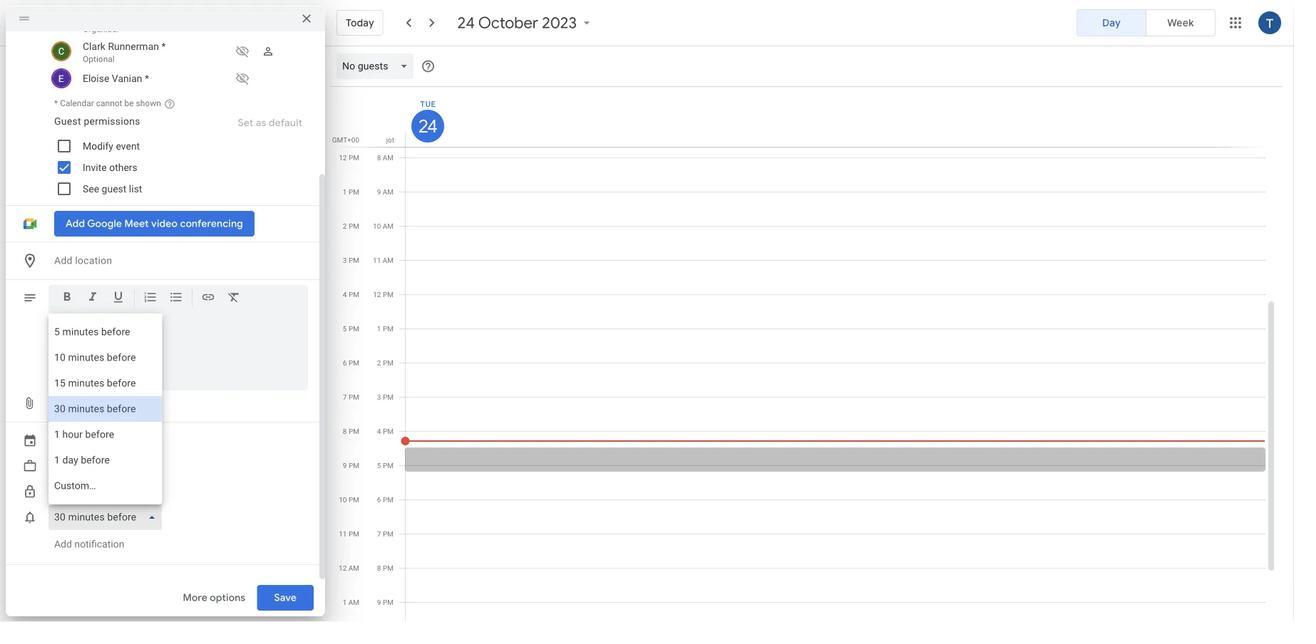 Task type: vqa. For each thing, say whether or not it's contained in the screenshot.
cell within the ROW GROUP
no



Task type: locate. For each thing, give the bounding box(es) containing it.
1 horizontal spatial 8 pm
[[377, 564, 394, 573]]

clark runnerman, optional tree item
[[48, 37, 308, 67]]

4
[[343, 290, 347, 299], [377, 427, 381, 436]]

invite
[[83, 162, 107, 173]]

1 horizontal spatial 5
[[377, 461, 381, 470]]

9 pm
[[343, 461, 359, 470], [377, 598, 394, 607]]

12
[[339, 153, 347, 162], [373, 290, 381, 299], [339, 564, 347, 573]]

see
[[83, 183, 99, 195]]

2 horizontal spatial *
[[162, 40, 166, 52]]

8 pm up the 10 pm
[[343, 427, 359, 436]]

3
[[343, 256, 347, 265], [377, 393, 381, 402]]

8 up the 10 pm
[[343, 427, 347, 436]]

add attachment button
[[48, 391, 131, 417]]

1 horizontal spatial 7
[[377, 530, 381, 538]]

11 up 12 am
[[339, 530, 347, 538]]

Week radio
[[1146, 9, 1216, 36]]

2
[[343, 222, 347, 230], [377, 359, 381, 367]]

1 vertical spatial 11
[[339, 530, 347, 538]]

7
[[343, 393, 347, 402], [377, 530, 381, 538]]

8 right 12 am
[[377, 564, 381, 573]]

12 pm down gmt+00
[[339, 153, 359, 162]]

today button
[[337, 6, 384, 40]]

am for 1 am
[[349, 598, 359, 607]]

0 vertical spatial 3 pm
[[343, 256, 359, 265]]

10 up 11 pm
[[339, 496, 347, 504]]

notification list box
[[48, 314, 162, 505]]

2023
[[542, 13, 577, 33]]

1 vertical spatial 3
[[377, 393, 381, 402]]

1 horizontal spatial 2
[[377, 359, 381, 367]]

6
[[343, 359, 347, 367], [377, 496, 381, 504]]

0 vertical spatial *
[[162, 40, 166, 52]]

group
[[48, 110, 308, 200]]

1 add from the top
[[54, 255, 73, 267]]

pm
[[349, 153, 359, 162], [349, 188, 359, 196], [349, 222, 359, 230], [349, 256, 359, 265], [349, 290, 359, 299], [383, 290, 394, 299], [349, 325, 359, 333], [383, 325, 394, 333], [349, 359, 359, 367], [383, 359, 394, 367], [349, 393, 359, 402], [383, 393, 394, 402], [349, 427, 359, 436], [383, 427, 394, 436], [349, 461, 359, 470], [383, 461, 394, 470], [349, 496, 359, 504], [383, 496, 394, 504], [349, 530, 359, 538], [383, 530, 394, 538], [383, 564, 394, 573], [383, 598, 394, 607]]

october
[[479, 13, 539, 33]]

0 vertical spatial 4
[[343, 290, 347, 299]]

guests invited to this event. tree
[[48, 7, 308, 90]]

0 vertical spatial 7
[[343, 393, 347, 402]]

9 pm right "1 am"
[[377, 598, 394, 607]]

guest
[[102, 183, 127, 195]]

0 horizontal spatial 2
[[343, 222, 347, 230]]

am for 9 am
[[383, 188, 394, 196]]

24 left october
[[458, 13, 475, 33]]

eloise vanian *
[[83, 72, 149, 84]]

7 pm
[[343, 393, 359, 402], [377, 530, 394, 538]]

1 vertical spatial 5
[[377, 461, 381, 470]]

1 horizontal spatial 7 pm
[[377, 530, 394, 538]]

* calendar cannot be shown
[[54, 98, 161, 108]]

1 vertical spatial *
[[145, 72, 149, 84]]

1 vertical spatial 7 pm
[[377, 530, 394, 538]]

1 down 11 am
[[377, 325, 381, 333]]

Day radio
[[1077, 9, 1147, 36]]

1 vertical spatial add
[[54, 398, 72, 410]]

0 horizontal spatial 7
[[343, 393, 347, 402]]

0 vertical spatial 8 pm
[[343, 427, 359, 436]]

add inside button
[[54, 539, 72, 551]]

show schedule of clark runnerman image
[[231, 40, 254, 63]]

2 vertical spatial *
[[54, 98, 58, 108]]

1 horizontal spatial 10
[[373, 222, 381, 230]]

1 horizontal spatial 4 pm
[[377, 427, 394, 436]]

1 horizontal spatial 4
[[377, 427, 381, 436]]

others
[[109, 162, 138, 173]]

1 vertical spatial 1 pm
[[377, 325, 394, 333]]

12 pm down 11 am
[[373, 290, 394, 299]]

clark runnerman * optional
[[83, 40, 166, 64]]

0 horizontal spatial 6 pm
[[343, 359, 359, 367]]

am down 9 am
[[383, 222, 394, 230]]

be bold
[[54, 314, 88, 326]]

* left calendar on the top
[[54, 98, 58, 108]]

0 horizontal spatial 4
[[343, 290, 347, 299]]

1 vertical spatial 2
[[377, 359, 381, 367]]

add
[[54, 255, 73, 267], [54, 398, 72, 410], [54, 539, 72, 551]]

am up "1 am"
[[349, 564, 359, 573]]

notification
[[74, 539, 124, 551]]

0 horizontal spatial 5
[[343, 325, 347, 333]]

12 down 11 pm
[[339, 564, 347, 573]]

italic image
[[86, 290, 100, 307]]

1 horizontal spatial 3 pm
[[377, 393, 394, 402]]

5 pm
[[343, 325, 359, 333], [377, 461, 394, 470]]

12 pm
[[339, 153, 359, 162], [373, 290, 394, 299]]

0 horizontal spatial 12 pm
[[339, 153, 359, 162]]

8 up 9 am
[[377, 153, 381, 162]]

0 vertical spatial 1 pm
[[343, 188, 359, 196]]

10 for 10 am
[[373, 222, 381, 230]]

1 horizontal spatial 2 pm
[[377, 359, 394, 367]]

24 october 2023
[[458, 13, 577, 33]]

1 vertical spatial 6 pm
[[377, 496, 394, 504]]

add left location
[[54, 255, 73, 267]]

0 vertical spatial 3
[[343, 256, 347, 265]]

add inside button
[[54, 398, 72, 410]]

* for clark runnerman * optional
[[162, 40, 166, 52]]

10
[[373, 222, 381, 230], [339, 496, 347, 504]]

invite others
[[83, 162, 138, 173]]

6 pm
[[343, 359, 359, 367], [377, 496, 394, 504]]

am down 8 am
[[383, 188, 394, 196]]

2 vertical spatial 8
[[377, 564, 381, 573]]

* inside clark runnerman * optional
[[162, 40, 166, 52]]

4 pm
[[343, 290, 359, 299], [377, 427, 394, 436]]

0 vertical spatial 4 pm
[[343, 290, 359, 299]]

0 vertical spatial 5
[[343, 325, 347, 333]]

am down 10 am
[[383, 256, 394, 265]]

1 pm left 9 am
[[343, 188, 359, 196]]

0 horizontal spatial 24
[[418, 115, 436, 137]]

1 vertical spatial 12 pm
[[373, 290, 394, 299]]

*
[[162, 40, 166, 52], [145, 72, 149, 84], [54, 98, 58, 108]]

None field
[[337, 53, 420, 79], [48, 505, 168, 531], [337, 53, 420, 79], [48, 505, 168, 531]]

0 horizontal spatial 4 pm
[[343, 290, 359, 299]]

1 horizontal spatial 3
[[377, 393, 381, 402]]

option group
[[1077, 9, 1216, 36]]

cannot
[[96, 98, 122, 108]]

option group containing day
[[1077, 9, 1216, 36]]

5
[[343, 325, 347, 333], [377, 461, 381, 470]]

0 vertical spatial 10
[[373, 222, 381, 230]]

1 left 9 am
[[343, 188, 347, 196]]

0 vertical spatial 6
[[343, 359, 347, 367]]

1 vertical spatial 10
[[339, 496, 347, 504]]

* right the 'vanian'
[[145, 72, 149, 84]]

0 vertical spatial 12 pm
[[339, 153, 359, 162]]

8 pm
[[343, 427, 359, 436], [377, 564, 394, 573]]

1 vertical spatial 3 pm
[[377, 393, 394, 402]]

1 pm
[[343, 188, 359, 196], [377, 325, 394, 333]]

0 horizontal spatial 9 pm
[[343, 461, 359, 470]]

0 horizontal spatial 11
[[339, 530, 347, 538]]

0 vertical spatial add
[[54, 255, 73, 267]]

1 horizontal spatial 6
[[377, 496, 381, 504]]

1 vertical spatial 5 pm
[[377, 461, 394, 470]]

9 up 10 am
[[377, 188, 381, 196]]

* inside eloise vanian 'tree item'
[[145, 72, 149, 84]]

24 column header
[[405, 87, 1266, 147]]

0 horizontal spatial 5 pm
[[343, 325, 359, 333]]

11 pm
[[339, 530, 359, 538]]

2 pm
[[343, 222, 359, 230], [377, 359, 394, 367]]

9 pm up the 10 pm
[[343, 461, 359, 470]]

am down jot
[[383, 153, 394, 162]]

12 down 11 am
[[373, 290, 381, 299]]

10 pm
[[339, 496, 359, 504]]

eloise
[[83, 72, 109, 84]]

0 horizontal spatial *
[[54, 98, 58, 108]]

3 pm
[[343, 256, 359, 265], [377, 393, 394, 402]]

show schedule of eloise vanian image
[[231, 67, 254, 90]]

1 vertical spatial 8
[[343, 427, 347, 436]]

bold
[[68, 314, 88, 326]]

formatting options toolbar
[[48, 285, 308, 316]]

24 october 2023 button
[[452, 13, 600, 33]]

24 grid
[[331, 87, 1277, 623]]

1 down 12 am
[[343, 598, 347, 607]]

1 horizontal spatial 11
[[373, 256, 381, 265]]

9
[[377, 188, 381, 196], [343, 461, 347, 470], [377, 598, 381, 607]]

0 horizontal spatial 7 pm
[[343, 393, 359, 402]]

0 horizontal spatial 6
[[343, 359, 347, 367]]

24
[[458, 13, 475, 33], [418, 115, 436, 137]]

add left 'notification' on the left of page
[[54, 539, 72, 551]]

24 down tue
[[418, 115, 436, 137]]

5 option from the top
[[48, 422, 162, 448]]

11 down 10 am
[[373, 256, 381, 265]]

option
[[48, 320, 162, 345], [48, 345, 162, 371], [48, 371, 162, 397], [48, 397, 162, 422], [48, 422, 162, 448], [48, 448, 162, 474], [48, 474, 162, 499]]

8 pm right 12 am
[[377, 564, 394, 573]]

9 right "1 am"
[[377, 598, 381, 607]]

3 add from the top
[[54, 539, 72, 551]]

add notification
[[54, 539, 124, 551]]

0 horizontal spatial 2 pm
[[343, 222, 359, 230]]

9 up the 10 pm
[[343, 461, 347, 470]]

vanian
[[112, 72, 142, 84]]

10 up 11 am
[[373, 222, 381, 230]]

0 horizontal spatial 3
[[343, 256, 347, 265]]

8
[[377, 153, 381, 162], [343, 427, 347, 436], [377, 564, 381, 573]]

1 horizontal spatial 1 pm
[[377, 325, 394, 333]]

am
[[383, 153, 394, 162], [383, 188, 394, 196], [383, 222, 394, 230], [383, 256, 394, 265], [349, 564, 359, 573], [349, 598, 359, 607]]

add inside dropdown button
[[54, 255, 73, 267]]

shown
[[136, 98, 161, 108]]

2 vertical spatial add
[[54, 539, 72, 551]]

0 horizontal spatial 1 pm
[[343, 188, 359, 196]]

11
[[373, 256, 381, 265], [339, 530, 347, 538]]

0 vertical spatial 6 pm
[[343, 359, 359, 367]]

0 vertical spatial 24
[[458, 13, 475, 33]]

0 horizontal spatial 10
[[339, 496, 347, 504]]

see guest list
[[83, 183, 142, 195]]

2 vertical spatial 9
[[377, 598, 381, 607]]

1 pm down 11 am
[[377, 325, 394, 333]]

12 down gmt+00
[[339, 153, 347, 162]]

am for 10 am
[[383, 222, 394, 230]]

0 vertical spatial 9 pm
[[343, 461, 359, 470]]

0 horizontal spatial 8 pm
[[343, 427, 359, 436]]

add left attachment
[[54, 398, 72, 410]]

1
[[343, 188, 347, 196], [377, 325, 381, 333], [343, 598, 347, 607]]

am down 12 am
[[349, 598, 359, 607]]

* down tara schultz, organiser tree item
[[162, 40, 166, 52]]

1 horizontal spatial *
[[145, 72, 149, 84]]

numbered list image
[[143, 290, 158, 307]]

2 add from the top
[[54, 398, 72, 410]]

11 for 11 am
[[373, 256, 381, 265]]

1 vertical spatial 24
[[418, 115, 436, 137]]

0 vertical spatial 11
[[373, 256, 381, 265]]

1 horizontal spatial 9 pm
[[377, 598, 394, 607]]



Task type: describe. For each thing, give the bounding box(es) containing it.
1 am
[[343, 598, 359, 607]]

1 vertical spatial 4
[[377, 427, 381, 436]]

24 inside tue 24
[[418, 115, 436, 137]]

tara schultz, organiser tree item
[[48, 7, 308, 37]]

add notification button
[[48, 528, 130, 562]]

runnerman
[[108, 40, 159, 52]]

tara schultz
[[54, 435, 111, 446]]

add for add location
[[54, 255, 73, 267]]

1 vertical spatial 9
[[343, 461, 347, 470]]

6 option from the top
[[48, 448, 162, 474]]

guest permissions
[[54, 115, 140, 127]]

* for eloise vanian *
[[145, 72, 149, 84]]

7 option from the top
[[48, 474, 162, 499]]

be
[[54, 314, 66, 326]]

2 vertical spatial 1
[[343, 598, 347, 607]]

0 vertical spatial 7 pm
[[343, 393, 359, 402]]

bold image
[[60, 290, 74, 307]]

10 am
[[373, 222, 394, 230]]

tue 24
[[418, 99, 436, 137]]

modify event
[[83, 140, 140, 152]]

add for add notification
[[54, 539, 72, 551]]

11 for 11 pm
[[339, 530, 347, 538]]

modify
[[83, 140, 113, 152]]

0 vertical spatial 2
[[343, 222, 347, 230]]

1 vertical spatial 9 pm
[[377, 598, 394, 607]]

guest
[[54, 115, 81, 127]]

1 horizontal spatial 12 pm
[[373, 290, 394, 299]]

1 horizontal spatial 6 pm
[[377, 496, 394, 504]]

3 option from the top
[[48, 371, 162, 397]]

insert link image
[[201, 290, 215, 307]]

group containing guest permissions
[[48, 110, 308, 200]]

0 horizontal spatial 3 pm
[[343, 256, 359, 265]]

1 option from the top
[[48, 320, 162, 345]]

today
[[346, 17, 374, 29]]

organiser
[[83, 24, 120, 34]]

1 vertical spatial 2 pm
[[377, 359, 394, 367]]

location
[[75, 255, 112, 267]]

0 vertical spatial 1
[[343, 188, 347, 196]]

0 vertical spatial 2 pm
[[343, 222, 359, 230]]

am for 11 am
[[383, 256, 394, 265]]

remove formatting image
[[227, 290, 241, 307]]

12 am
[[339, 564, 359, 573]]

add for add attachment
[[54, 398, 72, 410]]

1 vertical spatial 12
[[373, 290, 381, 299]]

4 option from the top
[[48, 397, 162, 422]]

Description text field
[[54, 314, 302, 385]]

day
[[1103, 16, 1121, 29]]

1 vertical spatial 1
[[377, 325, 381, 333]]

event
[[116, 140, 140, 152]]

bulleted list image
[[169, 290, 183, 307]]

tuesday, 24 october, today element
[[412, 110, 444, 143]]

attachment
[[74, 398, 125, 410]]

schultz
[[77, 435, 111, 446]]

clark
[[83, 40, 106, 52]]

jot
[[386, 136, 394, 144]]

tara
[[54, 435, 74, 446]]

1 vertical spatial 4 pm
[[377, 427, 394, 436]]

0 vertical spatial 9
[[377, 188, 381, 196]]

am for 8 am
[[383, 153, 394, 162]]

underline image
[[111, 290, 126, 307]]

8 am
[[377, 153, 394, 162]]

add location
[[54, 255, 112, 267]]

1 vertical spatial 6
[[377, 496, 381, 504]]

0 vertical spatial 8
[[377, 153, 381, 162]]

9 am
[[377, 188, 394, 196]]

1 horizontal spatial 5 pm
[[377, 461, 394, 470]]

permissions
[[84, 115, 140, 127]]

calendar
[[60, 98, 94, 108]]

am for 12 am
[[349, 564, 359, 573]]

1 horizontal spatial 24
[[458, 13, 475, 33]]

11 am
[[373, 256, 394, 265]]

add location button
[[48, 248, 308, 274]]

add attachment
[[54, 398, 125, 410]]

optional
[[83, 54, 115, 64]]

10 for 10 pm
[[339, 496, 347, 504]]

be
[[124, 98, 134, 108]]

list
[[129, 183, 142, 195]]

2 vertical spatial 12
[[339, 564, 347, 573]]

1 vertical spatial 7
[[377, 530, 381, 538]]

0 vertical spatial 5 pm
[[343, 325, 359, 333]]

gmt+00
[[332, 136, 359, 144]]

week
[[1168, 16, 1194, 29]]

0 vertical spatial 12
[[339, 153, 347, 162]]

2 option from the top
[[48, 345, 162, 371]]

tue
[[420, 99, 436, 108]]

eloise vanian tree item
[[48, 67, 308, 90]]

1 vertical spatial 8 pm
[[377, 564, 394, 573]]



